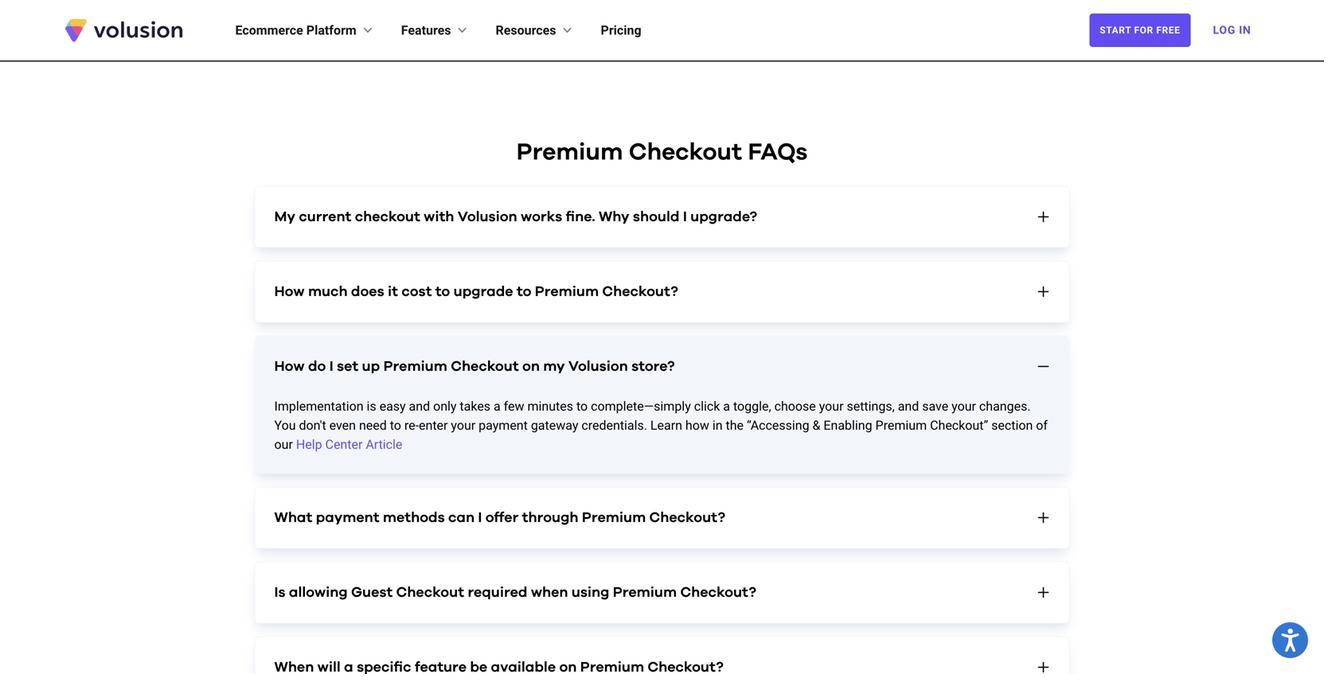 Task type: vqa. For each thing, say whether or not it's contained in the screenshot.
only
yes



Task type: locate. For each thing, give the bounding box(es) containing it.
is allowing guest checkout required when using premium checkout? button
[[255, 563, 1070, 623]]

0 vertical spatial i
[[683, 210, 687, 224]]

and
[[409, 399, 430, 414], [898, 399, 920, 414]]

premium inside button
[[535, 285, 599, 299]]

your up the &
[[820, 399, 844, 414]]

premium right using
[[613, 586, 677, 600]]

your
[[820, 399, 844, 414], [952, 399, 977, 414], [451, 418, 476, 433]]

checkout? inside button
[[681, 586, 757, 600]]

much
[[308, 285, 348, 299]]

volusion
[[458, 210, 518, 224], [569, 360, 628, 374]]

checkout? for through
[[650, 511, 726, 525]]

to
[[436, 285, 450, 299], [517, 285, 532, 299], [577, 399, 588, 414], [390, 418, 401, 433]]

how do i set up premium checkout on my volusion store?
[[274, 360, 675, 374]]

premium
[[517, 141, 623, 164], [535, 285, 599, 299], [384, 360, 448, 374], [876, 418, 928, 433], [582, 511, 646, 525], [613, 586, 677, 600]]

i inside button
[[683, 210, 687, 224]]

to left re-
[[390, 418, 401, 433]]

your down takes
[[451, 418, 476, 433]]

0 vertical spatial checkout?
[[603, 285, 679, 299]]

does
[[351, 285, 385, 299]]

it
[[388, 285, 398, 299]]

i right can
[[478, 511, 482, 525]]

your up checkout" on the bottom right of page
[[952, 399, 977, 414]]

credentials.
[[582, 418, 648, 433]]

toggle,
[[734, 399, 772, 414]]

help center article link
[[296, 437, 403, 452]]

1 and from the left
[[409, 399, 430, 414]]

payment right the what
[[316, 511, 380, 525]]

implementation is easy and only takes a few minutes to complete—simply click a toggle, choose your settings, and save your changes. you don't even need to re-enter your payment gateway credentials. learn how in the "accessing & enabling premium checkout" section of our
[[274, 399, 1048, 452]]

for
[[1135, 25, 1154, 36]]

how inside button
[[274, 360, 305, 374]]

a left few
[[494, 399, 501, 414]]

and up re-
[[409, 399, 430, 414]]

2 vertical spatial checkout
[[396, 586, 465, 600]]

how left do
[[274, 360, 305, 374]]

my current checkout with volusion works fine. why should i upgrade?
[[274, 210, 758, 224]]

premium down settings,
[[876, 418, 928, 433]]

checkout up my current checkout with volusion works fine. why should i upgrade? button
[[629, 141, 743, 164]]

2 horizontal spatial i
[[683, 210, 687, 224]]

checkout? inside button
[[650, 511, 726, 525]]

0 horizontal spatial a
[[494, 399, 501, 414]]

how much does it cost to upgrade to premium checkout?
[[274, 285, 679, 299]]

need
[[359, 418, 387, 433]]

why
[[599, 210, 630, 224]]

payment inside the implementation is easy and only takes a few minutes to complete—simply click a toggle, choose your settings, and save your changes. you don't even need to re-enter your payment gateway credentials. learn how in the "accessing & enabling premium checkout" section of our
[[479, 418, 528, 433]]

implementation
[[274, 399, 364, 414]]

what payment methods can i offer through premium checkout?
[[274, 511, 726, 525]]

2 horizontal spatial your
[[952, 399, 977, 414]]

1 horizontal spatial i
[[478, 511, 482, 525]]

premium up the "my"
[[535, 285, 599, 299]]

how left much
[[274, 285, 305, 299]]

1 vertical spatial i
[[330, 360, 334, 374]]

1 vertical spatial checkout
[[451, 360, 519, 374]]

checkout? inside button
[[603, 285, 679, 299]]

a
[[494, 399, 501, 414], [724, 399, 731, 414]]

pricing link
[[601, 21, 642, 40]]

0 vertical spatial volusion
[[458, 210, 518, 224]]

0 horizontal spatial volusion
[[458, 210, 518, 224]]

checkout
[[355, 210, 421, 224]]

gateway
[[531, 418, 579, 433]]

2 vertical spatial checkout?
[[681, 586, 757, 600]]

i right do
[[330, 360, 334, 374]]

and left save
[[898, 399, 920, 414]]

1 vertical spatial checkout?
[[650, 511, 726, 525]]

in
[[1240, 24, 1252, 37]]

what payment methods can i offer through premium checkout? button
[[255, 488, 1070, 548]]

volusion right the "my"
[[569, 360, 628, 374]]

upgrade
[[454, 285, 514, 299]]

premium up the fine.
[[517, 141, 623, 164]]

1 vertical spatial how
[[274, 360, 305, 374]]

2 vertical spatial i
[[478, 511, 482, 525]]

ecommerce platform
[[235, 23, 357, 38]]

checkout up takes
[[451, 360, 519, 374]]

ecommerce platform button
[[235, 21, 376, 40]]

2 how from the top
[[274, 360, 305, 374]]

open accessibe: accessibility options, statement and help image
[[1282, 629, 1300, 653]]

1 vertical spatial payment
[[316, 511, 380, 525]]

save
[[923, 399, 949, 414]]

a right the click
[[724, 399, 731, 414]]

volusion right with at the top left of the page
[[458, 210, 518, 224]]

1 horizontal spatial payment
[[479, 418, 528, 433]]

how
[[274, 285, 305, 299], [274, 360, 305, 374]]

payment down few
[[479, 418, 528, 433]]

is
[[274, 586, 286, 600]]

up
[[362, 360, 380, 374]]

0 vertical spatial payment
[[479, 418, 528, 433]]

checkout inside button
[[396, 586, 465, 600]]

methods
[[383, 511, 445, 525]]

few
[[504, 399, 525, 414]]

how inside button
[[274, 285, 305, 299]]

required
[[468, 586, 528, 600]]

checkout? for using
[[681, 586, 757, 600]]

2 a from the left
[[724, 399, 731, 414]]

changes.
[[980, 399, 1031, 414]]

1 vertical spatial volusion
[[569, 360, 628, 374]]

i right should
[[683, 210, 687, 224]]

enter
[[419, 418, 448, 433]]

1 horizontal spatial a
[[724, 399, 731, 414]]

how much does it cost to upgrade to premium checkout? button
[[255, 262, 1070, 322]]

0 vertical spatial how
[[274, 285, 305, 299]]

1 horizontal spatial and
[[898, 399, 920, 414]]

help
[[296, 437, 322, 452]]

0 horizontal spatial payment
[[316, 511, 380, 525]]

0 horizontal spatial and
[[409, 399, 430, 414]]

features
[[401, 23, 451, 38]]

checkout?
[[603, 285, 679, 299], [650, 511, 726, 525], [681, 586, 757, 600]]

0 horizontal spatial your
[[451, 418, 476, 433]]

1 how from the top
[[274, 285, 305, 299]]

do
[[308, 360, 326, 374]]

set
[[337, 360, 359, 374]]

in
[[713, 418, 723, 433]]

1 a from the left
[[494, 399, 501, 414]]

i
[[683, 210, 687, 224], [330, 360, 334, 374], [478, 511, 482, 525]]

&
[[813, 418, 821, 433]]

checkout inside button
[[451, 360, 519, 374]]

1 horizontal spatial volusion
[[569, 360, 628, 374]]

checkout right guest
[[396, 586, 465, 600]]

easy
[[380, 399, 406, 414]]

to right upgrade
[[517, 285, 532, 299]]



Task type: describe. For each thing, give the bounding box(es) containing it.
"accessing
[[747, 418, 810, 433]]

payment inside button
[[316, 511, 380, 525]]

resources
[[496, 23, 557, 38]]

0 vertical spatial checkout
[[629, 141, 743, 164]]

premium inside button
[[613, 586, 677, 600]]

choose
[[775, 399, 816, 414]]

log in
[[1214, 24, 1252, 37]]

how for how do i set up premium checkout on my volusion store?
[[274, 360, 305, 374]]

how do i set up premium checkout on my volusion store? button
[[255, 337, 1070, 397]]

upgrade?
[[691, 210, 758, 224]]

section
[[992, 418, 1034, 433]]

1 horizontal spatial your
[[820, 399, 844, 414]]

enabling
[[824, 418, 873, 433]]

store?
[[632, 360, 675, 374]]

learn
[[651, 418, 683, 433]]

how for how much does it cost to upgrade to premium checkout?
[[274, 285, 305, 299]]

you
[[274, 418, 296, 433]]

to right minutes
[[577, 399, 588, 414]]

guest
[[351, 586, 393, 600]]

even
[[330, 418, 356, 433]]

2 and from the left
[[898, 399, 920, 414]]

the
[[726, 418, 744, 433]]

cost
[[402, 285, 432, 299]]

premium checkout faqs
[[517, 141, 808, 164]]

is
[[367, 399, 377, 414]]

is allowing guest checkout required when using premium checkout?
[[274, 586, 757, 600]]

should
[[633, 210, 680, 224]]

don't
[[299, 418, 326, 433]]

with
[[424, 210, 454, 224]]

can
[[449, 511, 475, 525]]

start
[[1101, 25, 1132, 36]]

only
[[433, 399, 457, 414]]

settings,
[[847, 399, 895, 414]]

fine.
[[566, 210, 596, 224]]

checkout"
[[931, 418, 989, 433]]

help center article
[[296, 437, 403, 452]]

using
[[572, 586, 610, 600]]

center
[[325, 437, 363, 452]]

volusion inside button
[[569, 360, 628, 374]]

allowing
[[289, 586, 348, 600]]

resources button
[[496, 21, 576, 40]]

my current checkout with volusion works fine. why should i upgrade? button
[[255, 187, 1070, 247]]

to right the cost
[[436, 285, 450, 299]]

0 horizontal spatial i
[[330, 360, 334, 374]]

offer
[[486, 511, 519, 525]]

log in link
[[1204, 13, 1262, 48]]

premium inside the implementation is easy and only takes a few minutes to complete—simply click a toggle, choose your settings, and save your changes. you don't even need to re-enter your payment gateway credentials. learn how in the "accessing & enabling premium checkout" section of our
[[876, 418, 928, 433]]

pricing
[[601, 23, 642, 38]]

faqs
[[748, 141, 808, 164]]

minutes
[[528, 399, 574, 414]]

log
[[1214, 24, 1237, 37]]

ecommerce
[[235, 23, 303, 38]]

how
[[686, 418, 710, 433]]

premium right "up"
[[384, 360, 448, 374]]

of
[[1037, 418, 1048, 433]]

our
[[274, 437, 293, 452]]

what
[[274, 511, 313, 525]]

click
[[695, 399, 721, 414]]

start for free link
[[1090, 14, 1192, 47]]

takes
[[460, 399, 491, 414]]

start for free
[[1101, 25, 1181, 36]]

on
[[523, 360, 540, 374]]

my
[[544, 360, 565, 374]]

premium right the through
[[582, 511, 646, 525]]

features button
[[401, 21, 470, 40]]

current
[[299, 210, 352, 224]]

volusion inside button
[[458, 210, 518, 224]]

platform
[[307, 23, 357, 38]]

my
[[274, 210, 296, 224]]

works
[[521, 210, 563, 224]]

free
[[1157, 25, 1181, 36]]

complete—simply
[[591, 399, 691, 414]]

re-
[[405, 418, 419, 433]]

through
[[522, 511, 579, 525]]

article
[[366, 437, 403, 452]]

when
[[531, 586, 568, 600]]



